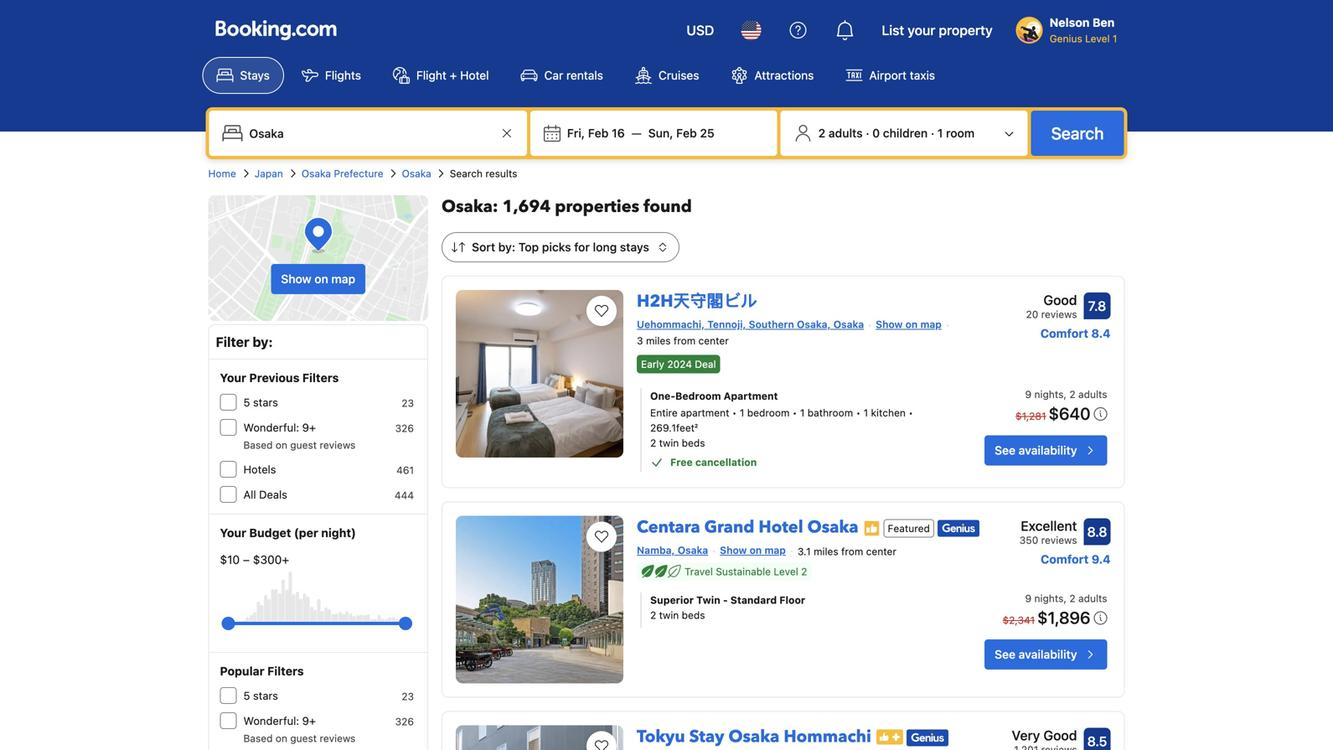 Task type: describe. For each thing, give the bounding box(es) containing it.
cancellation
[[696, 457, 757, 468]]

center for good
[[699, 335, 729, 346]]

beds inside superior twin - standard floor 2 twin beds
[[682, 609, 705, 621]]

1 · from the left
[[866, 126, 870, 140]]

stay
[[690, 726, 725, 749]]

3 • from the left
[[856, 407, 861, 419]]

top
[[519, 240, 539, 254]]

previous
[[249, 371, 300, 385]]

fri, feb 16 — sun, feb 25
[[567, 126, 715, 140]]

popular filters
[[220, 664, 304, 678]]

uehommachi, tennoji, southern osaka, osaka
[[637, 319, 864, 330]]

show for excellent
[[720, 545, 747, 556]]

3 miles from center
[[637, 335, 729, 346]]

good 20 reviews
[[1026, 292, 1078, 320]]

car
[[545, 68, 563, 82]]

room
[[946, 126, 975, 140]]

5 for your
[[244, 396, 250, 409]]

scored 8.5 element
[[1084, 728, 1111, 750]]

property
[[939, 22, 993, 38]]

namba, osaka
[[637, 545, 709, 556]]

sustainable
[[716, 566, 771, 578]]

sun, feb 25 button
[[642, 118, 721, 148]]

adults inside dropdown button
[[829, 126, 863, 140]]

bedroom
[[748, 407, 790, 419]]

your for your previous filters
[[220, 371, 246, 385]]

stars for filters
[[253, 689, 278, 702]]

3.1
[[798, 546, 811, 557]]

osaka prefecture
[[302, 168, 384, 179]]

car rentals link
[[507, 57, 618, 94]]

entire
[[651, 407, 678, 419]]

2 up $640
[[1070, 389, 1076, 400]]

deals
[[259, 488, 287, 501]]

superior twin - standard floor link
[[651, 593, 934, 608]]

your
[[908, 22, 936, 38]]

your account menu nelson ben genius level 1 element
[[1017, 8, 1125, 46]]

based on guest reviews for filters
[[244, 733, 356, 744]]

very good element
[[1012, 726, 1078, 746]]

flights
[[325, 68, 361, 82]]

search for search results
[[450, 168, 483, 179]]

$10 – $300+
[[220, 553, 289, 567]]

3.1 miles from center
[[798, 546, 897, 557]]

1 feb from the left
[[588, 126, 609, 140]]

apartment
[[681, 407, 730, 419]]

cruises link
[[621, 57, 714, 94]]

southern
[[749, 319, 795, 330]]

excellent 350 reviews
[[1020, 518, 1078, 546]]

availability for $1,896
[[1019, 648, 1078, 661]]

1 vertical spatial filters
[[268, 664, 304, 678]]

326 for popular filters
[[395, 716, 414, 728]]

guest for previous
[[290, 439, 317, 451]]

airport taxis link
[[832, 57, 950, 94]]

uehommachi,
[[637, 319, 705, 330]]

airport
[[870, 68, 907, 82]]

miles for excellent
[[814, 546, 839, 557]]

by: for filter
[[253, 334, 273, 350]]

comfort 8.4
[[1041, 326, 1111, 340]]

8.8
[[1088, 524, 1108, 540]]

2 inside entire apartment • 1 bedroom • 1 bathroom • 1 kitchen • 269.1feet² 2 twin beds
[[651, 437, 657, 449]]

tokyu stay osaka hommachi
[[637, 726, 872, 749]]

taxis
[[910, 68, 936, 82]]

based for previous
[[244, 439, 273, 451]]

25
[[700, 126, 715, 140]]

osaka right the stay
[[729, 726, 780, 749]]

sun,
[[649, 126, 674, 140]]

1 inside dropdown button
[[938, 126, 943, 140]]

show on map button
[[271, 264, 366, 294]]

osaka up 3.1 miles from center
[[808, 516, 859, 539]]

nelson ben genius level 1
[[1050, 16, 1118, 44]]

flights link
[[287, 57, 375, 94]]

4 • from the left
[[909, 407, 914, 419]]

hotel for grand
[[759, 516, 804, 539]]

osaka,
[[797, 319, 831, 330]]

show inside show on map button
[[281, 272, 312, 286]]

apartment
[[724, 390, 778, 402]]

2 good from the top
[[1044, 728, 1078, 744]]

Where are you going? field
[[243, 118, 497, 148]]

9 nights , 2 adults for $640
[[1026, 389, 1108, 400]]

stars for previous
[[253, 396, 278, 409]]

20
[[1026, 308, 1039, 320]]

superior twin - standard floor 2 twin beds
[[651, 594, 806, 621]]

stays link
[[202, 57, 284, 94]]

461
[[397, 464, 414, 476]]

444
[[395, 490, 414, 501]]

from for excellent
[[842, 546, 864, 557]]

nelson
[[1050, 16, 1090, 29]]

usd
[[687, 22, 715, 38]]

children
[[883, 126, 928, 140]]

osaka:
[[442, 195, 498, 218]]

scored 7.8 element
[[1084, 293, 1111, 319]]

popular
[[220, 664, 265, 678]]

fri, feb 16 button
[[561, 118, 632, 148]]

excellent
[[1021, 518, 1078, 534]]

9 nights , 2 adults for $1,896
[[1026, 593, 1108, 604]]

car rentals
[[545, 68, 603, 82]]

results
[[486, 168, 518, 179]]

long
[[593, 240, 617, 254]]

269.1feet²
[[651, 422, 698, 434]]

your budget (per night)
[[220, 526, 356, 540]]

2 up $1,896
[[1070, 593, 1076, 604]]

from for good
[[674, 335, 696, 346]]

rentals
[[567, 68, 603, 82]]

show on map for excellent
[[720, 545, 786, 556]]

properties
[[555, 195, 640, 218]]

home
[[208, 168, 236, 179]]

$640
[[1049, 404, 1091, 423]]

airport taxis
[[870, 68, 936, 82]]

1 vertical spatial level
[[774, 566, 799, 578]]

see availability link for $1,896
[[985, 640, 1108, 670]]

kitchen
[[871, 407, 906, 419]]

nights for $1,896
[[1035, 593, 1064, 604]]

, for $640
[[1064, 389, 1067, 400]]

this property is part of our preferred plus program. it's committed to providing outstanding service and excellent value. it'll pay us a higher commission if you make a booking. image
[[877, 730, 904, 745]]

early
[[641, 358, 665, 370]]

9 for $640
[[1026, 389, 1032, 400]]

osaka right osaka,
[[834, 319, 864, 330]]

1 left kitchen
[[864, 407, 869, 419]]

osaka left prefecture
[[302, 168, 331, 179]]

attractions link
[[717, 57, 829, 94]]

centara grand hotel osaka
[[637, 516, 859, 539]]

adults for $640
[[1079, 389, 1108, 400]]

map inside button
[[332, 272, 356, 286]]

h2h天守閣ビル image
[[456, 290, 624, 458]]

one-bedroom apartment link
[[651, 389, 934, 404]]

9.4
[[1092, 553, 1111, 566]]

23 for popular filters
[[402, 691, 414, 702]]

level inside nelson ben genius level 1
[[1086, 33, 1110, 44]]

list your property
[[882, 22, 993, 38]]

8.5
[[1088, 734, 1108, 750]]

free cancellation
[[671, 457, 757, 468]]

reviews inside good 20 reviews
[[1042, 308, 1078, 320]]

wonderful: for filters
[[244, 715, 299, 727]]

+
[[450, 68, 457, 82]]

center for excellent
[[866, 546, 897, 557]]



Task type: locate. For each thing, give the bounding box(es) containing it.
based down popular filters
[[244, 733, 273, 744]]

map for excellent
[[765, 545, 786, 556]]

see availability for $1,896
[[995, 648, 1078, 661]]

1 vertical spatial beds
[[682, 609, 705, 621]]

1 vertical spatial miles
[[814, 546, 839, 557]]

centara grand hotel osaka image
[[456, 516, 624, 684]]

0 horizontal spatial center
[[699, 335, 729, 346]]

0 vertical spatial filters
[[303, 371, 339, 385]]

1 horizontal spatial center
[[866, 546, 897, 557]]

1 vertical spatial center
[[866, 546, 897, 557]]

2 • from the left
[[793, 407, 798, 419]]

search results updated. osaka: 1,694 properties found. element
[[442, 195, 1125, 219]]

1 inside nelson ben genius level 1
[[1113, 33, 1118, 44]]

0 vertical spatial 9 nights , 2 adults
[[1026, 389, 1108, 400]]

1 vertical spatial 9+
[[302, 715, 316, 727]]

from
[[674, 335, 696, 346], [842, 546, 864, 557]]

comfort
[[1041, 326, 1089, 340], [1041, 553, 1089, 566]]

1 vertical spatial nights
[[1035, 593, 1064, 604]]

twin
[[697, 594, 721, 606]]

0 horizontal spatial show on map
[[281, 272, 356, 286]]

23
[[402, 397, 414, 409], [402, 691, 414, 702]]

1 horizontal spatial feb
[[677, 126, 697, 140]]

1 horizontal spatial by:
[[499, 240, 516, 254]]

twin inside superior twin - standard floor 2 twin beds
[[659, 609, 679, 621]]

adults up $1,896
[[1079, 593, 1108, 604]]

wonderful: 9+ for filters
[[244, 715, 316, 727]]

search
[[1052, 123, 1104, 143], [450, 168, 483, 179]]

9 nights , 2 adults up $1,896
[[1026, 593, 1108, 604]]

,
[[1064, 389, 1067, 400], [1064, 593, 1067, 604]]

wonderful: 9+
[[244, 421, 316, 434], [244, 715, 316, 727]]

8.4
[[1092, 326, 1111, 340]]

0 vertical spatial wonderful: 9+
[[244, 421, 316, 434]]

osaka link
[[402, 166, 431, 181]]

1 vertical spatial 9
[[1026, 593, 1032, 604]]

beds inside entire apartment • 1 bedroom • 1 bathroom • 1 kitchen • 269.1feet² 2 twin beds
[[682, 437, 705, 449]]

one-
[[651, 390, 676, 402]]

1 vertical spatial see availability link
[[985, 640, 1108, 670]]

wonderful: up hotels
[[244, 421, 299, 434]]

osaka
[[302, 168, 331, 179], [402, 168, 431, 179], [834, 319, 864, 330], [808, 516, 859, 539], [678, 545, 709, 556], [729, 726, 780, 749]]

availability down $1,896
[[1019, 648, 1078, 661]]

twin down 269.1feet²
[[659, 437, 679, 449]]

guest down your previous filters
[[290, 439, 317, 451]]

1 nights from the top
[[1035, 389, 1064, 400]]

0 horizontal spatial level
[[774, 566, 799, 578]]

0 vertical spatial miles
[[646, 335, 671, 346]]

0 vertical spatial nights
[[1035, 389, 1064, 400]]

2 nights from the top
[[1035, 593, 1064, 604]]

hotel for +
[[460, 68, 489, 82]]

1 vertical spatial 326
[[395, 716, 414, 728]]

reviews
[[1042, 308, 1078, 320], [320, 439, 356, 451], [1042, 535, 1078, 546], [320, 733, 356, 744]]

adults for $1,896
[[1079, 593, 1108, 604]]

1 vertical spatial ,
[[1064, 593, 1067, 604]]

1 vertical spatial twin
[[659, 609, 679, 621]]

2 9+ from the top
[[302, 715, 316, 727]]

0 vertical spatial twin
[[659, 437, 679, 449]]

2 down 269.1feet²
[[651, 437, 657, 449]]

1 vertical spatial based on guest reviews
[[244, 733, 356, 744]]

see down $2,341
[[995, 648, 1016, 661]]

very good
[[1012, 728, 1078, 744]]

scored 8.8 element
[[1084, 519, 1111, 545]]

0 horizontal spatial ·
[[866, 126, 870, 140]]

floor
[[780, 594, 806, 606]]

2 see availability link from the top
[[985, 640, 1108, 670]]

1 stars from the top
[[253, 396, 278, 409]]

1 availability from the top
[[1019, 444, 1078, 457]]

• down one-bedroom apartment link
[[793, 407, 798, 419]]

·
[[866, 126, 870, 140], [931, 126, 935, 140]]

1 vertical spatial see availability
[[995, 648, 1078, 661]]

usd button
[[677, 10, 725, 50]]

based up hotels
[[244, 439, 273, 451]]

hommachi
[[784, 726, 872, 749]]

home link
[[208, 166, 236, 181]]

$300+
[[253, 553, 289, 567]]

2 see availability from the top
[[995, 648, 1078, 661]]

comfort 9.4
[[1041, 553, 1111, 566]]

see availability down $1,281
[[995, 444, 1078, 457]]

group
[[228, 610, 406, 637]]

feb left 25
[[677, 126, 697, 140]]

search inside button
[[1052, 123, 1104, 143]]

1 vertical spatial 5 stars
[[244, 689, 278, 702]]

feb
[[588, 126, 609, 140], [677, 126, 697, 140]]

travel
[[685, 566, 713, 578]]

2 vertical spatial show
[[720, 545, 747, 556]]

level down ben
[[1086, 33, 1110, 44]]

1 horizontal spatial from
[[842, 546, 864, 557]]

search for search
[[1052, 123, 1104, 143]]

0 vertical spatial see
[[995, 444, 1016, 457]]

1 see from the top
[[995, 444, 1016, 457]]

tennoji,
[[708, 319, 746, 330]]

0 vertical spatial show on map
[[281, 272, 356, 286]]

1 9 nights , 2 adults from the top
[[1026, 389, 1108, 400]]

1 vertical spatial 9 nights , 2 adults
[[1026, 593, 1108, 604]]

twin inside entire apartment • 1 bedroom • 1 bathroom • 1 kitchen • 269.1feet² 2 twin beds
[[659, 437, 679, 449]]

0 vertical spatial good
[[1044, 292, 1078, 308]]

9 up $2,341
[[1026, 593, 1032, 604]]

1 vertical spatial 5
[[244, 689, 250, 702]]

miles right 3.1
[[814, 546, 839, 557]]

filters right popular
[[268, 664, 304, 678]]

5 stars down popular filters
[[244, 689, 278, 702]]

· right children
[[931, 126, 935, 140]]

nights for $640
[[1035, 389, 1064, 400]]

h2h天守閣ビル link
[[637, 283, 757, 313]]

list your property link
[[872, 10, 1003, 50]]

miles right 3
[[646, 335, 671, 346]]

adults left 0
[[829, 126, 863, 140]]

see availability link for $640
[[985, 436, 1108, 466]]

one-bedroom apartment
[[651, 390, 778, 402]]

entire apartment • 1 bedroom • 1 bathroom • 1 kitchen • 269.1feet² 2 twin beds
[[651, 407, 914, 449]]

map for good
[[921, 319, 942, 330]]

see for $1,896
[[995, 648, 1016, 661]]

0 vertical spatial map
[[332, 272, 356, 286]]

1 vertical spatial stars
[[253, 689, 278, 702]]

filter
[[216, 334, 249, 350]]

5 stars for previous
[[244, 396, 278, 409]]

0 vertical spatial wonderful:
[[244, 421, 299, 434]]

center down tennoji,
[[699, 335, 729, 346]]

1 horizontal spatial search
[[1052, 123, 1104, 143]]

hotel up 3.1
[[759, 516, 804, 539]]

1 horizontal spatial show on map
[[720, 545, 786, 556]]

2 9 nights , 2 adults from the top
[[1026, 593, 1108, 604]]

2 your from the top
[[220, 526, 246, 540]]

1 see availability link from the top
[[985, 436, 1108, 466]]

2 beds from the top
[[682, 609, 705, 621]]

2 down 3.1
[[801, 566, 808, 578]]

5 stars down previous
[[244, 396, 278, 409]]

wonderful: 9+ up hotels
[[244, 421, 316, 434]]

$1,896
[[1038, 608, 1091, 627]]

see availability down $2,341
[[995, 648, 1078, 661]]

all
[[244, 488, 256, 501]]

list
[[882, 22, 905, 38]]

beds down twin
[[682, 609, 705, 621]]

2 adults · 0 children · 1 room button
[[788, 117, 1021, 149]]

1 5 from the top
[[244, 396, 250, 409]]

1 vertical spatial show
[[876, 319, 903, 330]]

comfort for excellent
[[1041, 553, 1089, 566]]

very
[[1012, 728, 1041, 744]]

guest for filters
[[290, 733, 317, 744]]

prefecture
[[334, 168, 384, 179]]

japan link
[[255, 166, 283, 181]]

1 vertical spatial availability
[[1019, 648, 1078, 661]]

your up $10
[[220, 526, 246, 540]]

0 vertical spatial 5 stars
[[244, 396, 278, 409]]

, up $640
[[1064, 389, 1067, 400]]

guest down popular filters
[[290, 733, 317, 744]]

from right 3.1
[[842, 546, 864, 557]]

9 nights , 2 adults up $640
[[1026, 389, 1108, 400]]

1 good from the top
[[1044, 292, 1078, 308]]

0 vertical spatial ,
[[1064, 389, 1067, 400]]

1 5 stars from the top
[[244, 396, 278, 409]]

2 horizontal spatial map
[[921, 319, 942, 330]]

wonderful: down popular filters
[[244, 715, 299, 727]]

1 down one-bedroom apartment link
[[800, 407, 805, 419]]

3
[[637, 335, 643, 346]]

see availability for $640
[[995, 444, 1078, 457]]

see for $640
[[995, 444, 1016, 457]]

center down featured
[[866, 546, 897, 557]]

good up comfort 8.4
[[1044, 292, 1078, 308]]

2 down the superior
[[651, 609, 657, 621]]

show on map
[[281, 272, 356, 286], [876, 319, 942, 330], [720, 545, 786, 556]]

1 vertical spatial from
[[842, 546, 864, 557]]

2 · from the left
[[931, 126, 935, 140]]

1 9 from the top
[[1026, 389, 1032, 400]]

1 down ben
[[1113, 33, 1118, 44]]

2 availability from the top
[[1019, 648, 1078, 661]]

osaka right prefecture
[[402, 168, 431, 179]]

availability for $640
[[1019, 444, 1078, 457]]

2024
[[668, 358, 692, 370]]

1 see availability from the top
[[995, 444, 1078, 457]]

reviews inside excellent 350 reviews
[[1042, 535, 1078, 546]]

1 horizontal spatial map
[[765, 545, 786, 556]]

1 vertical spatial hotel
[[759, 516, 804, 539]]

2 based on guest reviews from the top
[[244, 733, 356, 744]]

0 vertical spatial from
[[674, 335, 696, 346]]

stars down popular filters
[[253, 689, 278, 702]]

this property is part of our preferred plus program. it's committed to providing outstanding service and excellent value. it'll pay us a higher commission if you make a booking. image
[[877, 730, 904, 745]]

show
[[281, 272, 312, 286], [876, 319, 903, 330], [720, 545, 747, 556]]

9+ for previous
[[302, 421, 316, 434]]

1 horizontal spatial show
[[720, 545, 747, 556]]

0 vertical spatial search
[[1052, 123, 1104, 143]]

0 vertical spatial availability
[[1019, 444, 1078, 457]]

1 based on guest reviews from the top
[[244, 439, 356, 451]]

flight + hotel link
[[379, 57, 503, 94]]

2 left 0
[[819, 126, 826, 140]]

• right bathroom
[[856, 407, 861, 419]]

0 vertical spatial see availability
[[995, 444, 1078, 457]]

1 vertical spatial 23
[[402, 691, 414, 702]]

1 vertical spatial show on map
[[876, 319, 942, 330]]

1 vertical spatial by:
[[253, 334, 273, 350]]

cruises
[[659, 68, 700, 82]]

1 horizontal spatial hotel
[[759, 516, 804, 539]]

1 horizontal spatial ·
[[931, 126, 935, 140]]

350
[[1020, 535, 1039, 546]]

2 guest from the top
[[290, 733, 317, 744]]

0 horizontal spatial map
[[332, 272, 356, 286]]

2 326 from the top
[[395, 716, 414, 728]]

0 vertical spatial adults
[[829, 126, 863, 140]]

0 vertical spatial your
[[220, 371, 246, 385]]

comfort down excellent 350 reviews on the bottom
[[1041, 553, 1089, 566]]

• down apartment
[[732, 407, 737, 419]]

2
[[819, 126, 826, 140], [1070, 389, 1076, 400], [651, 437, 657, 449], [801, 566, 808, 578], [1070, 593, 1076, 604], [651, 609, 657, 621]]

5 down popular
[[244, 689, 250, 702]]

9+ for filters
[[302, 715, 316, 727]]

1 , from the top
[[1064, 389, 1067, 400]]

by: left "top" on the left top of the page
[[499, 240, 516, 254]]

2 inside superior twin - standard floor 2 twin beds
[[651, 609, 657, 621]]

2 wonderful: 9+ from the top
[[244, 715, 316, 727]]

, for $1,896
[[1064, 593, 1067, 604]]

see availability link
[[985, 436, 1108, 466], [985, 640, 1108, 670]]

see availability
[[995, 444, 1078, 457], [995, 648, 1078, 661]]

1 vertical spatial see
[[995, 648, 1016, 661]]

5 stars for filters
[[244, 689, 278, 702]]

2 wonderful: from the top
[[244, 715, 299, 727]]

2 see from the top
[[995, 648, 1016, 661]]

booking.com image
[[216, 20, 337, 40]]

fri,
[[567, 126, 585, 140]]

search results
[[450, 168, 518, 179]]

early 2024 deal
[[641, 358, 716, 370]]

2 23 from the top
[[402, 691, 414, 702]]

comfort down good 20 reviews
[[1041, 326, 1089, 340]]

2 vertical spatial map
[[765, 545, 786, 556]]

2 stars from the top
[[253, 689, 278, 702]]

0 horizontal spatial feb
[[588, 126, 609, 140]]

wonderful: 9+ down popular filters
[[244, 715, 316, 727]]

1 vertical spatial wonderful:
[[244, 715, 299, 727]]

osaka up travel
[[678, 545, 709, 556]]

see availability link down $1,896
[[985, 640, 1108, 670]]

5 down previous
[[244, 396, 250, 409]]

2 horizontal spatial show
[[876, 319, 903, 330]]

wonderful: for previous
[[244, 421, 299, 434]]

osaka prefecture link
[[302, 166, 384, 181]]

good element
[[1026, 290, 1078, 310]]

show on map for good
[[876, 319, 942, 330]]

from down the uehommachi,
[[674, 335, 696, 346]]

0 horizontal spatial show
[[281, 272, 312, 286]]

filter by:
[[216, 334, 273, 350]]

based on guest reviews
[[244, 439, 356, 451], [244, 733, 356, 744]]

0 vertical spatial by:
[[499, 240, 516, 254]]

filters right previous
[[303, 371, 339, 385]]

0 horizontal spatial from
[[674, 335, 696, 346]]

2 , from the top
[[1064, 593, 1067, 604]]

2 vertical spatial adults
[[1079, 593, 1108, 604]]

(per
[[294, 526, 318, 540]]

feb left 16
[[588, 126, 609, 140]]

wonderful: 9+ for previous
[[244, 421, 316, 434]]

9 up $1,281
[[1026, 389, 1032, 400]]

0 vertical spatial 9
[[1026, 389, 1032, 400]]

• right kitchen
[[909, 407, 914, 419]]

center
[[699, 335, 729, 346], [866, 546, 897, 557]]

2 feb from the left
[[677, 126, 697, 140]]

1 guest from the top
[[290, 439, 317, 451]]

comfort for good
[[1041, 326, 1089, 340]]

1 your from the top
[[220, 371, 246, 385]]

1 vertical spatial search
[[450, 168, 483, 179]]

excellent element
[[1020, 516, 1078, 536]]

nights up $640
[[1035, 389, 1064, 400]]

0 horizontal spatial miles
[[646, 335, 671, 346]]

0 vertical spatial based on guest reviews
[[244, 439, 356, 451]]

on inside button
[[315, 272, 328, 286]]

0 vertical spatial center
[[699, 335, 729, 346]]

deal
[[695, 358, 716, 370]]

nights up $1,896
[[1035, 593, 1064, 604]]

0 vertical spatial beds
[[682, 437, 705, 449]]

your for your budget (per night)
[[220, 526, 246, 540]]

0 vertical spatial 23
[[402, 397, 414, 409]]

1 vertical spatial comfort
[[1041, 553, 1089, 566]]

all deals
[[244, 488, 287, 501]]

on
[[315, 272, 328, 286], [906, 319, 918, 330], [276, 439, 288, 451], [750, 545, 762, 556], [276, 733, 288, 744]]

this property is part of our preferred partner program. it's committed to providing excellent service and good value. it'll pay us a higher commission if you make a booking. image
[[864, 520, 881, 537], [864, 520, 881, 537]]

by: right filter
[[253, 334, 273, 350]]

1 vertical spatial your
[[220, 526, 246, 540]]

1 down apartment
[[740, 407, 745, 419]]

2 5 from the top
[[244, 689, 250, 702]]

centara
[[637, 516, 700, 539]]

level
[[1086, 33, 1110, 44], [774, 566, 799, 578]]

1 twin from the top
[[659, 437, 679, 449]]

bathroom
[[808, 407, 853, 419]]

good right "very" at the right of the page
[[1044, 728, 1078, 744]]

1 vertical spatial wonderful: 9+
[[244, 715, 316, 727]]

adults up $640
[[1079, 389, 1108, 400]]

your previous filters
[[220, 371, 339, 385]]

2 based from the top
[[244, 733, 273, 744]]

0 horizontal spatial by:
[[253, 334, 273, 350]]

genius discounts available at this property. image
[[938, 520, 980, 537], [938, 520, 980, 537], [907, 730, 949, 746], [907, 730, 949, 746]]

1 vertical spatial adults
[[1079, 389, 1108, 400]]

japan
[[255, 168, 283, 179]]

1 horizontal spatial miles
[[814, 546, 839, 557]]

2 twin from the top
[[659, 609, 679, 621]]

7.8
[[1089, 298, 1107, 314]]

0 vertical spatial hotel
[[460, 68, 489, 82]]

stars
[[253, 396, 278, 409], [253, 689, 278, 702]]

0 vertical spatial stars
[[253, 396, 278, 409]]

1
[[1113, 33, 1118, 44], [938, 126, 943, 140], [740, 407, 745, 419], [800, 407, 805, 419], [864, 407, 869, 419]]

2 horizontal spatial show on map
[[876, 319, 942, 330]]

1 wonderful: from the top
[[244, 421, 299, 434]]

9+ down popular filters
[[302, 715, 316, 727]]

2 inside dropdown button
[[819, 126, 826, 140]]

by: for sort
[[499, 240, 516, 254]]

good inside good 20 reviews
[[1044, 292, 1078, 308]]

travel sustainable level 2
[[685, 566, 808, 578]]

hotel
[[460, 68, 489, 82], [759, 516, 804, 539]]

featured
[[888, 522, 930, 534]]

stars down previous
[[253, 396, 278, 409]]

beds up free
[[682, 437, 705, 449]]

your down filter
[[220, 371, 246, 385]]

1 vertical spatial good
[[1044, 728, 1078, 744]]

level down 3.1
[[774, 566, 799, 578]]

-
[[723, 594, 728, 606]]

hotel right +
[[460, 68, 489, 82]]

night)
[[321, 526, 356, 540]]

free
[[671, 457, 693, 468]]

for
[[574, 240, 590, 254]]

based on guest reviews for previous
[[244, 439, 356, 451]]

stays
[[240, 68, 270, 82]]

2 9 from the top
[[1026, 593, 1032, 604]]

9+ down your previous filters
[[302, 421, 316, 434]]

tokyu
[[637, 726, 685, 749]]

1 • from the left
[[732, 407, 737, 419]]

1 vertical spatial based
[[244, 733, 273, 744]]

show on map inside button
[[281, 272, 356, 286]]

, up $1,896
[[1064, 593, 1067, 604]]

based on guest reviews down popular filters
[[244, 733, 356, 744]]

$1,281
[[1016, 410, 1047, 422]]

see availability link down $1,281
[[985, 436, 1108, 466]]

1 wonderful: 9+ from the top
[[244, 421, 316, 434]]

0 vertical spatial guest
[[290, 439, 317, 451]]

show for good
[[876, 319, 903, 330]]

see down $1,281
[[995, 444, 1016, 457]]

availability down $1,281
[[1019, 444, 1078, 457]]

1 vertical spatial guest
[[290, 733, 317, 744]]

tokyu stay osaka hommachi link
[[637, 719, 872, 749]]

· left 0
[[866, 126, 870, 140]]

1 9+ from the top
[[302, 421, 316, 434]]

twin down the superior
[[659, 609, 679, 621]]

5 for popular
[[244, 689, 250, 702]]

0 vertical spatial comfort
[[1041, 326, 1089, 340]]

1 beds from the top
[[682, 437, 705, 449]]

based for filters
[[244, 733, 273, 744]]

0 vertical spatial see availability link
[[985, 436, 1108, 466]]

1 left room
[[938, 126, 943, 140]]

–
[[243, 553, 250, 567]]

hotels
[[244, 463, 276, 476]]

2 5 stars from the top
[[244, 689, 278, 702]]

1 vertical spatial map
[[921, 319, 942, 330]]

1 326 from the top
[[395, 422, 414, 434]]

0 horizontal spatial search
[[450, 168, 483, 179]]

23 for your previous filters
[[402, 397, 414, 409]]

1 23 from the top
[[402, 397, 414, 409]]

1 based from the top
[[244, 439, 273, 451]]

0 vertical spatial 5
[[244, 396, 250, 409]]

16
[[612, 126, 625, 140]]

9 for $1,896
[[1026, 593, 1032, 604]]

0 vertical spatial level
[[1086, 33, 1110, 44]]

based on guest reviews up hotels
[[244, 439, 356, 451]]

0 vertical spatial 9+
[[302, 421, 316, 434]]

bedroom
[[676, 390, 721, 402]]

stays
[[620, 240, 650, 254]]

326 for your previous filters
[[395, 422, 414, 434]]

0 vertical spatial based
[[244, 439, 273, 451]]

miles for good
[[646, 335, 671, 346]]

2 vertical spatial show on map
[[720, 545, 786, 556]]

1 horizontal spatial level
[[1086, 33, 1110, 44]]



Task type: vqa. For each thing, say whether or not it's contained in the screenshot.
map associated with Good
yes



